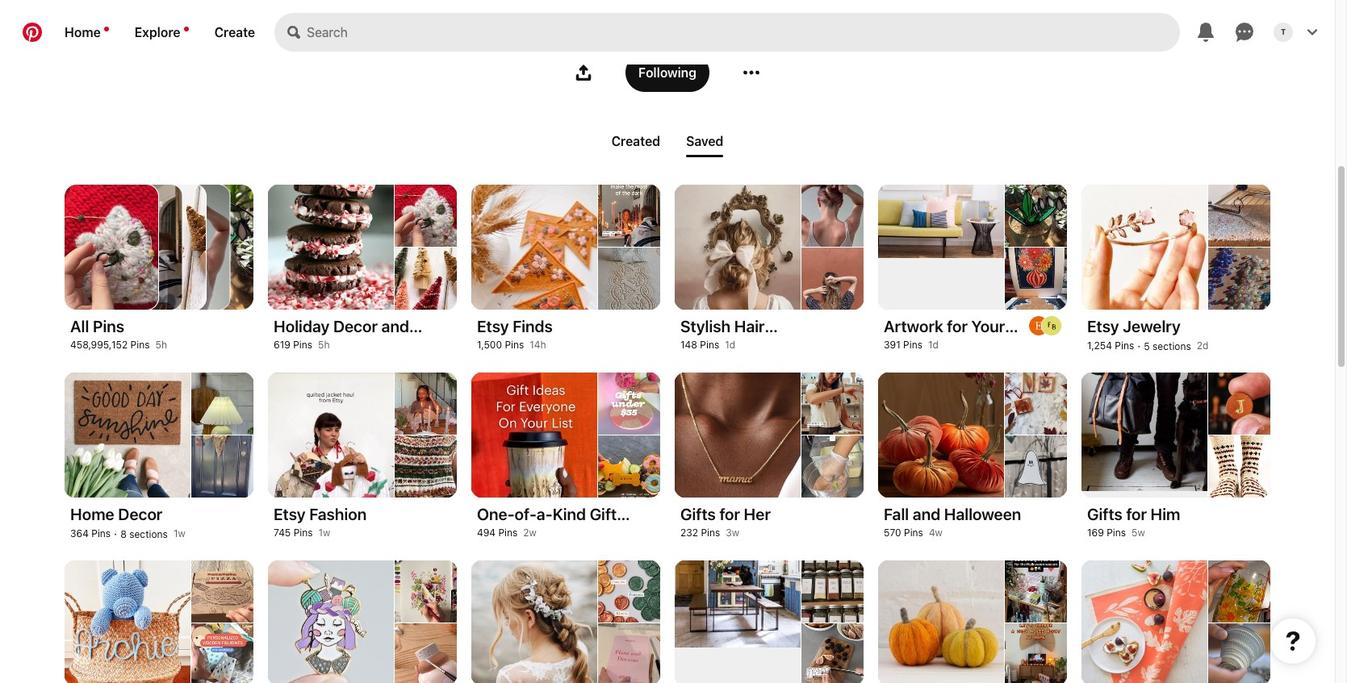 Task type: describe. For each thing, give the bounding box(es) containing it.
3w
[[726, 527, 740, 539]]

1,254
[[1088, 340, 1113, 352]]

1,500
[[477, 339, 502, 351]]

1 holiday decor and inspiration image from the top
[[395, 185, 457, 247]]

· inside 8.4m followers · 515 following
[[671, 5, 674, 19]]

1 stylish hair accessories image from the top
[[802, 185, 864, 247]]

him
[[1151, 505, 1181, 524]]

458,995,152
[[70, 339, 128, 351]]

364
[[70, 528, 89, 540]]

4 allpins image from the left
[[136, 185, 230, 310]]

pins right '494'
[[499, 527, 518, 539]]

1 gifts for him image from the top
[[1209, 373, 1271, 435]]

create
[[214, 25, 255, 40]]

created
[[612, 134, 661, 149]]

finds
[[513, 317, 553, 336]]

home decor 364 pins · 8 sections 1w
[[70, 505, 186, 541]]

2 etsy kids image from the top
[[192, 624, 254, 684]]

etsy for etsy finds
[[477, 317, 509, 336]]

pins right 458,995,152
[[130, 339, 150, 351]]

explore link
[[122, 13, 202, 52]]

fall
[[884, 505, 909, 524]]

search icon image
[[288, 26, 301, 39]]

494
[[477, 527, 496, 539]]

2 5h from the left
[[318, 339, 330, 351]]

2w
[[524, 527, 537, 539]]

570
[[884, 527, 902, 539]]

3 allpins image from the left
[[112, 185, 206, 310]]

1 etsy kids image from the top
[[192, 561, 254, 623]]

2 gifts for her image from the top
[[802, 436, 864, 498]]

· for etsy jewelry
[[1138, 339, 1141, 353]]

1 etsy fashion image from the top
[[395, 373, 457, 435]]

gifts for gifts for her
[[681, 505, 716, 524]]

sections for decor
[[129, 529, 168, 541]]

· for home decor
[[114, 527, 117, 541]]

1 etsy finds image from the top
[[599, 185, 661, 247]]

745
[[274, 527, 291, 539]]

decor
[[118, 505, 163, 524]]

1 etsy weddings image from the top
[[599, 561, 661, 623]]

2 etsy weddings image from the top
[[599, 624, 661, 684]]

pins inside gifts for him 169 pins 5w
[[1107, 527, 1127, 539]]

2 one-of-a-kind gift ideas image from the top
[[599, 436, 661, 498]]

1 kitchen and dining rooms image from the top
[[802, 561, 864, 623]]

2 etsy jewelry image from the top
[[1209, 247, 1271, 310]]

fashion
[[309, 505, 367, 524]]

etsy finds 1,500 pins 14h
[[477, 317, 553, 351]]

2 kitchen must-haves image from the top
[[1209, 624, 1271, 684]]

pins right 391
[[904, 339, 923, 351]]

494 pins 2w
[[477, 527, 537, 539]]

home link
[[52, 13, 122, 52]]

saved
[[686, 134, 724, 149]]

1 halloween at home image from the top
[[1006, 561, 1068, 623]]

gifts for him 169 pins 5w
[[1088, 505, 1181, 539]]

pins right 619
[[293, 339, 313, 351]]

8.4m
[[577, 5, 609, 19]]

2 halloween at home image from the top
[[1006, 624, 1068, 684]]

2 etsy fashion image from the top
[[395, 436, 457, 498]]

explore
[[135, 25, 181, 40]]

14h
[[530, 339, 546, 351]]

etsy image
[[1030, 317, 1049, 336]]

jewelry
[[1123, 317, 1181, 336]]

2 artwork for your home image from the top
[[1006, 247, 1068, 310]]

2 etsy finds image from the top
[[599, 247, 661, 310]]

for for him
[[1127, 505, 1147, 524]]

etsy fashion 745 pins 1w
[[274, 505, 367, 539]]



Task type: vqa. For each thing, say whether or not it's contained in the screenshot.


Task type: locate. For each thing, give the bounding box(es) containing it.
2 for from the left
[[1127, 505, 1147, 524]]

1 vertical spatial etsy kids image
[[192, 624, 254, 684]]

gifts up the 232
[[681, 505, 716, 524]]

5h inside all pins 458,995,152 pins 5h
[[155, 339, 167, 351]]

2d
[[1197, 340, 1209, 352]]

stylish hair accessories image
[[802, 185, 864, 247], [802, 247, 864, 310]]

0 vertical spatial home
[[65, 25, 101, 40]]

1 vertical spatial gifts for her image
[[802, 436, 864, 498]]

232
[[681, 527, 699, 539]]

0 vertical spatial holiday decor and inspiration image
[[395, 185, 457, 247]]

for
[[720, 505, 740, 524], [1127, 505, 1147, 524]]

1d right 148
[[725, 339, 736, 351]]

1 horizontal spatial 1w
[[319, 527, 331, 539]]

1w inside etsy fashion 745 pins 1w
[[319, 527, 331, 539]]

etsy up 1,500
[[477, 317, 509, 336]]

1 notifications image from the left
[[104, 27, 109, 31]]

1d for 148 pins 1d
[[725, 339, 736, 351]]

0 horizontal spatial sections
[[129, 529, 168, 541]]

pins inside etsy finds 1,500 pins 14h
[[505, 339, 524, 351]]

gifts
[[681, 505, 716, 524], [1088, 505, 1123, 524]]

1 artwork for your home image from the top
[[1006, 185, 1068, 247]]

148 pins 1d
[[681, 339, 736, 351]]

etsy inside etsy jewelry 1,254 pins · 5 sections 2d
[[1088, 317, 1120, 336]]

5h right 619
[[318, 339, 330, 351]]

0 vertical spatial etsy weddings image
[[599, 561, 661, 623]]

0 vertical spatial kitchen must-haves image
[[1209, 561, 1271, 623]]

1 one-of-a-kind gift ideas image from the top
[[599, 373, 661, 435]]

1 vertical spatial etsy weddings image
[[599, 624, 661, 684]]

for for her
[[720, 505, 740, 524]]

1 vertical spatial halloween at home image
[[1006, 624, 1068, 684]]

0 vertical spatial gifts for her image
[[802, 373, 864, 435]]

1 fall and halloween image from the top
[[1006, 373, 1068, 435]]

1 vertical spatial etsy finds image
[[599, 247, 661, 310]]

sections down decor
[[129, 529, 168, 541]]

1 vertical spatial home decor image
[[192, 436, 254, 498]]

etsy inside etsy finds 1,500 pins 14h
[[477, 317, 509, 336]]

notifications image for home
[[104, 27, 109, 31]]

1d right 391
[[929, 339, 939, 351]]

etsy up '1,254' on the right of page
[[1088, 317, 1120, 336]]

fall and halloween image down etsy icon
[[1006, 373, 1068, 435]]

pins right the 232
[[701, 527, 721, 539]]

1w inside home decor 364 pins · 8 sections 1w
[[174, 528, 186, 540]]

2 allpins image from the left
[[88, 185, 182, 310]]

holiday decor and inspiration image
[[395, 185, 457, 247], [395, 247, 457, 310]]

391
[[884, 339, 901, 351]]

etsy jewelry 1,254 pins · 5 sections 2d
[[1088, 317, 1209, 353]]

home up 364
[[70, 505, 114, 524]]

1 vertical spatial fall and halloween image
[[1006, 436, 1068, 498]]

etsy inside etsy fashion 745 pins 1w
[[274, 505, 306, 524]]

1 vertical spatial sections
[[129, 529, 168, 541]]

1 vertical spatial kitchen and dining rooms image
[[802, 624, 864, 684]]

one-of-a-kind gift ideas image
[[599, 373, 661, 435], [599, 436, 661, 498]]

etsy kids image
[[192, 561, 254, 623], [192, 624, 254, 684]]

0 horizontal spatial gifts
[[681, 505, 716, 524]]

notifications image right explore
[[184, 27, 189, 31]]

followers
[[612, 5, 668, 19]]

gifts inside gifts for him 169 pins 5w
[[1088, 505, 1123, 524]]

1 horizontal spatial gifts
[[1088, 505, 1123, 524]]

1w
[[319, 527, 331, 539], [174, 528, 186, 540]]

0 vertical spatial etsy kids image
[[192, 561, 254, 623]]

pins right 148
[[700, 339, 720, 351]]

kitchen and dining rooms image
[[802, 561, 864, 623], [802, 624, 864, 684]]

notifications image inside the explore link
[[184, 27, 189, 31]]

pins inside etsy fashion 745 pins 1w
[[294, 527, 313, 539]]

1 allpins image from the left
[[65, 185, 158, 310]]

following
[[639, 65, 697, 80]]

following
[[703, 5, 758, 19]]

Search text field
[[307, 13, 1181, 52]]

home inside home decor 364 pins · 8 sections 1w
[[70, 505, 114, 524]]

1 kitchen must-haves image from the top
[[1209, 561, 1271, 623]]

for up 3w
[[720, 505, 740, 524]]

8
[[120, 529, 127, 541]]

5 allpins image from the left
[[160, 185, 254, 310]]

619
[[274, 339, 291, 351]]

· inside etsy jewelry 1,254 pins · 5 sections 2d
[[1138, 339, 1141, 353]]

1 vertical spatial kitchen must-haves image
[[1209, 624, 1271, 684]]

1 home decor image from the top
[[192, 373, 254, 435]]

2 gifts from the left
[[1088, 505, 1123, 524]]

2 horizontal spatial ·
[[1138, 339, 1141, 353]]

169
[[1088, 527, 1105, 539]]

gifts up 169
[[1088, 505, 1123, 524]]

1 5h from the left
[[155, 339, 167, 351]]

·
[[671, 5, 674, 19], [1138, 339, 1141, 353], [114, 527, 117, 541]]

1 etsy jewelry image from the top
[[1209, 185, 1271, 247]]

fall and halloween 570 pins 4w
[[884, 505, 1022, 539]]

etsy for etsy fashion
[[274, 505, 306, 524]]

· left 8
[[114, 527, 117, 541]]

1 gifts for crafters and diy-ers image from the top
[[395, 561, 457, 623]]

2 home decor image from the top
[[192, 436, 254, 498]]

pins right 169
[[1107, 527, 1127, 539]]

1 vertical spatial home
[[70, 505, 114, 524]]

1 vertical spatial etsy fashion image
[[395, 436, 457, 498]]

sections inside etsy jewelry 1,254 pins · 5 sections 2d
[[1153, 341, 1192, 353]]

framebridge image
[[1042, 317, 1062, 336]]

4w
[[929, 527, 943, 539]]

gifts for her image
[[802, 373, 864, 435], [802, 436, 864, 498]]

home left explore
[[65, 25, 101, 40]]

gifts inside gifts for her 232 pins 3w
[[681, 505, 716, 524]]

etsy jewelry image
[[1209, 185, 1271, 247], [1209, 247, 1271, 310]]

sections
[[1153, 341, 1192, 353], [129, 529, 168, 541]]

home decor image
[[192, 373, 254, 435], [192, 436, 254, 498]]

notifications image
[[104, 27, 109, 31], [184, 27, 189, 31]]

halloween at home image
[[1006, 561, 1068, 623], [1006, 624, 1068, 684]]

her
[[744, 505, 771, 524]]

1d
[[725, 339, 736, 351], [929, 339, 939, 351]]

5h
[[155, 339, 167, 351], [318, 339, 330, 351]]

2 gifts for crafters and diy-ers image from the top
[[395, 624, 457, 684]]

0 vertical spatial fall and halloween image
[[1006, 373, 1068, 435]]

etsy for etsy jewelry
[[1088, 317, 1120, 336]]

and
[[913, 505, 941, 524]]

etsy fashion image
[[395, 373, 457, 435], [395, 436, 457, 498]]

0 vertical spatial sections
[[1153, 341, 1192, 353]]

home for home decor 364 pins · 8 sections 1w
[[70, 505, 114, 524]]

tara schultz image
[[1274, 23, 1294, 42]]

0 vertical spatial gifts for crafters and diy-ers image
[[395, 561, 457, 623]]

0 vertical spatial etsy fashion image
[[395, 373, 457, 435]]

pins right 745
[[294, 527, 313, 539]]

1 vertical spatial holiday decor and inspiration image
[[395, 247, 457, 310]]

following button
[[626, 53, 710, 92]]

0 vertical spatial stylish hair accessories image
[[802, 185, 864, 247]]

gifts for gifts for him
[[1088, 505, 1123, 524]]

pins right 364
[[91, 528, 111, 540]]

sections for jewelry
[[1153, 341, 1192, 353]]

0 horizontal spatial notifications image
[[104, 27, 109, 31]]

etsy
[[477, 317, 509, 336], [1088, 317, 1120, 336], [274, 505, 306, 524]]

2 holiday decor and inspiration image from the top
[[395, 247, 457, 310]]

sections inside home decor 364 pins · 8 sections 1w
[[129, 529, 168, 541]]

created link
[[605, 128, 667, 155]]

0 vertical spatial gifts for him image
[[1209, 373, 1271, 435]]

1 vertical spatial gifts for crafters and diy-ers image
[[395, 624, 457, 684]]

pins left "14h"
[[505, 339, 524, 351]]

5h right 458,995,152
[[155, 339, 167, 351]]

2 fall and halloween image from the top
[[1006, 436, 1068, 498]]

· left the 5 on the right of page
[[1138, 339, 1141, 353]]

619 pins 5h
[[274, 339, 330, 351]]

notifications image inside home link
[[104, 27, 109, 31]]

kitchen must-haves image
[[1209, 561, 1271, 623], [1209, 624, 1271, 684]]

2 1d from the left
[[929, 339, 939, 351]]

148
[[681, 339, 698, 351]]

sections right the 5 on the right of page
[[1153, 341, 1192, 353]]

home for home
[[65, 25, 101, 40]]

pins inside 'fall and halloween 570 pins 4w'
[[904, 527, 924, 539]]

1 1d from the left
[[725, 339, 736, 351]]

8.4m followers · 515 following
[[577, 5, 758, 19]]

fall and halloween image
[[1006, 373, 1068, 435], [1006, 436, 1068, 498]]

0 horizontal spatial for
[[720, 505, 740, 524]]

1 vertical spatial gifts for him image
[[1209, 436, 1271, 498]]

1 horizontal spatial ·
[[671, 5, 674, 19]]

pins inside home decor 364 pins · 8 sections 1w
[[91, 528, 111, 540]]

· left "515"
[[671, 5, 674, 19]]

2 horizontal spatial etsy
[[1088, 317, 1120, 336]]

2 stylish hair accessories image from the top
[[802, 247, 864, 310]]

0 vertical spatial halloween at home image
[[1006, 561, 1068, 623]]

1 horizontal spatial etsy
[[477, 317, 509, 336]]

fall and halloween image up halloween
[[1006, 436, 1068, 498]]

5
[[1144, 341, 1150, 353]]

2 notifications image from the left
[[184, 27, 189, 31]]

pins right 570
[[904, 527, 924, 539]]

1 vertical spatial artwork for your home image
[[1006, 247, 1068, 310]]

0 horizontal spatial 1w
[[174, 528, 186, 540]]

2 gifts for him image from the top
[[1209, 436, 1271, 498]]

saved link
[[680, 128, 730, 157]]

2 kitchen and dining rooms image from the top
[[802, 624, 864, 684]]

pins left the 5 on the right of page
[[1115, 340, 1135, 352]]

pins inside gifts for her 232 pins 3w
[[701, 527, 721, 539]]

1 horizontal spatial notifications image
[[184, 27, 189, 31]]

0 horizontal spatial 5h
[[155, 339, 167, 351]]

pins inside etsy jewelry 1,254 pins · 5 sections 2d
[[1115, 340, 1135, 352]]

0 vertical spatial home decor image
[[192, 373, 254, 435]]

1 vertical spatial one-of-a-kind gift ideas image
[[599, 436, 661, 498]]

1 horizontal spatial for
[[1127, 505, 1147, 524]]

1 gifts from the left
[[681, 505, 716, 524]]

1w down fashion
[[319, 527, 331, 539]]

1 horizontal spatial 5h
[[318, 339, 330, 351]]

1 vertical spatial ·
[[1138, 339, 1141, 353]]

for inside gifts for her 232 pins 3w
[[720, 505, 740, 524]]

· inside home decor 364 pins · 8 sections 1w
[[114, 527, 117, 541]]

1 vertical spatial stylish hair accessories image
[[802, 247, 864, 310]]

all
[[70, 317, 89, 336]]

etsy up 745
[[274, 505, 306, 524]]

1 gifts for her image from the top
[[802, 373, 864, 435]]

391 pins 1d
[[884, 339, 939, 351]]

notifications image for explore
[[184, 27, 189, 31]]

0 horizontal spatial 1d
[[725, 339, 736, 351]]

0 vertical spatial ·
[[671, 5, 674, 19]]

0 vertical spatial etsy finds image
[[599, 185, 661, 247]]

all pins 458,995,152 pins 5h
[[70, 317, 167, 351]]

5w
[[1132, 527, 1146, 539]]

1 horizontal spatial sections
[[1153, 341, 1192, 353]]

gifts for him image
[[1209, 373, 1271, 435], [1209, 436, 1271, 498]]

halloween
[[945, 505, 1022, 524]]

1 horizontal spatial 1d
[[929, 339, 939, 351]]

for up 5w
[[1127, 505, 1147, 524]]

etsy weddings image
[[599, 561, 661, 623], [599, 624, 661, 684]]

pins up 458,995,152
[[93, 317, 124, 336]]

1w right 8
[[174, 528, 186, 540]]

allpins image
[[65, 185, 158, 310], [88, 185, 182, 310], [112, 185, 206, 310], [136, 185, 230, 310], [160, 185, 254, 310]]

etsy finds image
[[599, 185, 661, 247], [599, 247, 661, 310]]

create link
[[202, 13, 268, 52]]

home
[[65, 25, 101, 40], [70, 505, 114, 524]]

pins
[[93, 317, 124, 336], [130, 339, 150, 351], [293, 339, 313, 351], [505, 339, 524, 351], [700, 339, 720, 351], [904, 339, 923, 351], [1115, 340, 1135, 352], [294, 527, 313, 539], [499, 527, 518, 539], [701, 527, 721, 539], [904, 527, 924, 539], [1107, 527, 1127, 539], [91, 528, 111, 540]]

gifts for crafters and diy-ers image
[[395, 561, 457, 623], [395, 624, 457, 684]]

gifts for her 232 pins 3w
[[681, 505, 771, 539]]

515
[[677, 5, 700, 19]]

0 horizontal spatial ·
[[114, 527, 117, 541]]

1 vertical spatial etsy jewelry image
[[1209, 247, 1271, 310]]

0 horizontal spatial etsy
[[274, 505, 306, 524]]

0 vertical spatial etsy jewelry image
[[1209, 185, 1271, 247]]

1d for 391 pins 1d
[[929, 339, 939, 351]]

0 vertical spatial one-of-a-kind gift ideas image
[[599, 373, 661, 435]]

1 for from the left
[[720, 505, 740, 524]]

0 vertical spatial artwork for your home image
[[1006, 185, 1068, 247]]

0 vertical spatial kitchen and dining rooms image
[[802, 561, 864, 623]]

for inside gifts for him 169 pins 5w
[[1127, 505, 1147, 524]]

notifications image left explore
[[104, 27, 109, 31]]

2 vertical spatial ·
[[114, 527, 117, 541]]

artwork for your home image
[[1006, 185, 1068, 247], [1006, 247, 1068, 310]]



